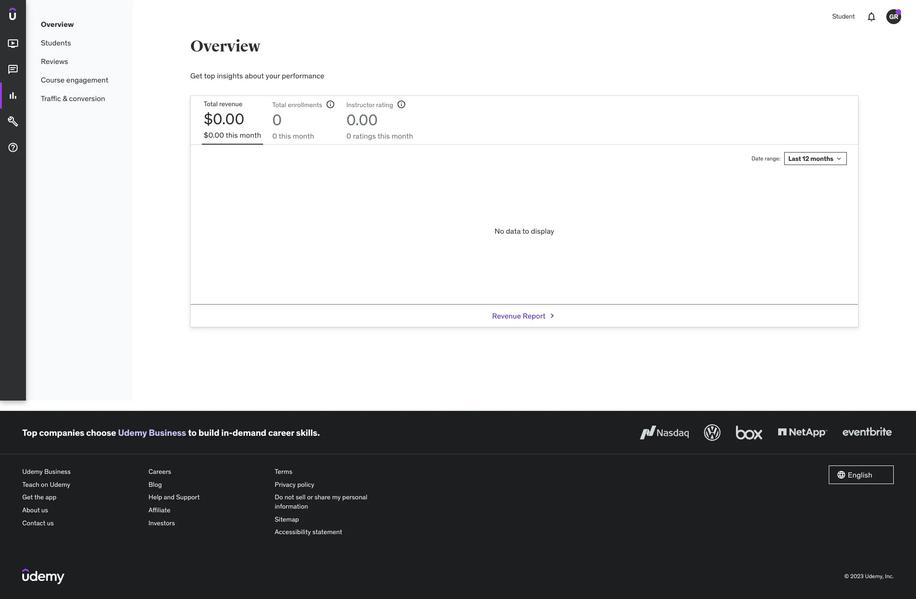Task type: locate. For each thing, give the bounding box(es) containing it.
1 horizontal spatial to
[[523, 227, 529, 236]]

help
[[149, 494, 162, 502]]

total left revenue
[[204, 100, 218, 108]]

1 get info image from the left
[[326, 100, 335, 109]]

business up careers
[[149, 428, 186, 439]]

1 horizontal spatial total
[[272, 101, 286, 109]]

traffic & conversion link
[[26, 89, 133, 108]]

get info image for 0.00
[[397, 100, 406, 109]]

statement
[[313, 529, 342, 537]]

affiliate
[[149, 507, 171, 515]]

overview up students
[[41, 19, 74, 29]]

0 vertical spatial us
[[41, 507, 48, 515]]

your
[[266, 71, 280, 80]]

total enrollment
[[272, 101, 319, 109]]

small image left "english"
[[837, 471, 846, 480]]

1 horizontal spatial business
[[149, 428, 186, 439]]

medium image
[[7, 38, 19, 49], [7, 64, 19, 75], [7, 90, 19, 101], [7, 116, 19, 127]]

2 horizontal spatial udemy
[[118, 428, 147, 439]]

students link
[[26, 33, 133, 52]]

overview
[[41, 19, 74, 29], [190, 37, 260, 56]]

gr link
[[883, 6, 905, 28]]

total
[[204, 100, 218, 108], [272, 101, 286, 109]]

1 $0.00 from the top
[[204, 110, 244, 129]]

0 horizontal spatial month
[[240, 130, 261, 140]]

students
[[41, 38, 71, 47]]

month
[[240, 130, 261, 140], [293, 131, 314, 141], [392, 131, 413, 141]]

0 horizontal spatial to
[[188, 428, 197, 439]]

netapp image
[[776, 423, 830, 444]]

4 medium image from the top
[[7, 116, 19, 127]]

this inside 0.00 0 ratings this month
[[378, 131, 390, 141]]

2 horizontal spatial this
[[378, 131, 390, 141]]

terms link
[[275, 466, 394, 479]]

1 horizontal spatial get
[[190, 71, 203, 80]]

medium image left students
[[7, 38, 19, 49]]

udemy right on
[[50, 481, 70, 489]]

and
[[164, 494, 175, 502]]

udemy,
[[866, 573, 884, 580]]

top
[[22, 428, 37, 439]]

get left the
[[22, 494, 33, 502]]

0 horizontal spatial business
[[44, 468, 71, 477]]

revenue report link
[[492, 305, 557, 327]]

month inside 0.00 0 ratings this month
[[392, 131, 413, 141]]

to
[[523, 227, 529, 236], [188, 428, 197, 439]]

1 horizontal spatial get info image
[[397, 100, 406, 109]]

month down revenue
[[240, 130, 261, 140]]

udemy
[[118, 428, 147, 439], [22, 468, 43, 477], [50, 481, 70, 489]]

get info image
[[326, 100, 335, 109], [397, 100, 406, 109]]

1 horizontal spatial month
[[293, 131, 314, 141]]

this down revenue
[[226, 130, 238, 140]]

this
[[226, 130, 238, 140], [279, 131, 291, 141], [378, 131, 390, 141]]

1 vertical spatial business
[[44, 468, 71, 477]]

no data to display
[[495, 227, 554, 236]]

business up on
[[44, 468, 71, 477]]

demand
[[233, 428, 266, 439]]

revenue report
[[492, 312, 546, 321]]

0 inside 0.00 0 ratings this month
[[347, 131, 351, 141]]

small image right report
[[548, 312, 557, 321]]

us right about
[[41, 507, 48, 515]]

1 horizontal spatial this
[[279, 131, 291, 141]]

udemy business link
[[118, 428, 186, 439], [22, 466, 141, 479]]

career
[[268, 428, 294, 439]]

0 vertical spatial udemy business link
[[118, 428, 186, 439]]

medium image left traffic
[[7, 90, 19, 101]]

2 vertical spatial udemy
[[50, 481, 70, 489]]

0 horizontal spatial total
[[204, 100, 218, 108]]

get left top
[[190, 71, 203, 80]]

© 2023 udemy, inc.
[[845, 573, 894, 580]]

inc.
[[886, 573, 894, 580]]

or
[[307, 494, 313, 502]]

1 vertical spatial get
[[22, 494, 33, 502]]

month down g
[[392, 131, 413, 141]]

privacy policy link
[[275, 479, 394, 492]]

english
[[848, 471, 873, 480]]

$0.00
[[204, 110, 244, 129], [204, 130, 224, 140]]

month inside total revenue $0.00 $0.00 this month
[[240, 130, 261, 140]]

overview up insights
[[190, 37, 260, 56]]

blog link
[[149, 479, 267, 492]]

this right ratings
[[378, 131, 390, 141]]

0 vertical spatial udemy
[[118, 428, 147, 439]]

0 horizontal spatial get info image
[[326, 100, 335, 109]]

0 vertical spatial to
[[523, 227, 529, 236]]

udemy up teach
[[22, 468, 43, 477]]

small image inside revenue report link
[[548, 312, 557, 321]]

display
[[531, 227, 554, 236]]

1 vertical spatial small image
[[837, 471, 846, 480]]

us right contact
[[47, 519, 54, 528]]

1 vertical spatial udemy business link
[[22, 466, 141, 479]]

business
[[149, 428, 186, 439], [44, 468, 71, 477]]

to right data
[[523, 227, 529, 236]]

0 horizontal spatial small image
[[548, 312, 557, 321]]

udemy image
[[9, 7, 52, 23], [22, 569, 65, 585]]

eventbrite image
[[841, 423, 894, 444]]

get inside udemy business teach on udemy get the app about us contact us
[[22, 494, 33, 502]]

udemy business link up careers
[[118, 428, 186, 439]]

careers blog help and support affiliate investors
[[149, 468, 200, 528]]

get info image right s
[[326, 100, 335, 109]]

this down total enrollment
[[279, 131, 291, 141]]

udemy business link up get the app link in the bottom of the page
[[22, 466, 141, 479]]

0 horizontal spatial udemy
[[22, 468, 43, 477]]

0 horizontal spatial overview
[[41, 19, 74, 29]]

ratin
[[376, 101, 390, 109]]

1 vertical spatial udemy image
[[22, 569, 65, 585]]

careers link
[[149, 466, 267, 479]]

top companies choose udemy business to build in-demand career skills.
[[22, 428, 320, 439]]

box image
[[734, 423, 765, 444]]

about
[[22, 507, 40, 515]]

udemy right choose
[[118, 428, 147, 439]]

1 horizontal spatial overview
[[190, 37, 260, 56]]

get info image right g
[[397, 100, 406, 109]]

0 horizontal spatial this
[[226, 130, 238, 140]]

about
[[245, 71, 264, 80]]

to left build on the left of the page
[[188, 428, 197, 439]]

do not sell or share my personal information button
[[275, 492, 394, 514]]

xsmall image
[[836, 155, 843, 163]]

get
[[190, 71, 203, 80], [22, 494, 33, 502]]

the
[[34, 494, 44, 502]]

companies
[[39, 428, 84, 439]]

terms
[[275, 468, 293, 477]]

student
[[833, 12, 855, 21]]

0 vertical spatial udemy image
[[9, 7, 52, 23]]

gr
[[890, 12, 899, 21]]

g
[[390, 101, 393, 109]]

0
[[272, 111, 282, 130], [272, 131, 277, 141], [347, 131, 351, 141]]

medium image left course
[[7, 64, 19, 75]]

1 horizontal spatial small image
[[837, 471, 846, 480]]

total revenue $0.00 $0.00 this month
[[204, 100, 261, 140]]

month down enrollment
[[293, 131, 314, 141]]

total left enrollment
[[272, 101, 286, 109]]

last 12 months
[[789, 155, 834, 163]]

2 get info image from the left
[[397, 100, 406, 109]]

total for total revenue $0.00 $0.00 this month
[[204, 100, 218, 108]]

0 vertical spatial get
[[190, 71, 203, 80]]

0 vertical spatial $0.00
[[204, 110, 244, 129]]

0 horizontal spatial get
[[22, 494, 33, 502]]

0 vertical spatial overview
[[41, 19, 74, 29]]

total inside total revenue $0.00 $0.00 this month
[[204, 100, 218, 108]]

this inside total revenue $0.00 $0.00 this month
[[226, 130, 238, 140]]

privacy
[[275, 481, 296, 489]]

1 vertical spatial overview
[[190, 37, 260, 56]]

1 vertical spatial to
[[188, 428, 197, 439]]

0 for 0.00
[[347, 131, 351, 141]]

my
[[332, 494, 341, 502]]

0 vertical spatial business
[[149, 428, 186, 439]]

small image
[[548, 312, 557, 321], [837, 471, 846, 480]]

2 horizontal spatial month
[[392, 131, 413, 141]]

0 vertical spatial small image
[[548, 312, 557, 321]]

notifications image
[[866, 11, 878, 22]]

in-
[[221, 428, 233, 439]]

1 vertical spatial $0.00
[[204, 130, 224, 140]]

medium image up medium image
[[7, 116, 19, 127]]



Task type: describe. For each thing, give the bounding box(es) containing it.
build
[[199, 428, 220, 439]]

course engagement
[[41, 75, 108, 84]]

terms privacy policy do not sell or share my personal information sitemap accessibility statement
[[275, 468, 368, 537]]

small image inside english button
[[837, 471, 846, 480]]

investors
[[149, 519, 175, 528]]

overview link
[[26, 15, 133, 33]]

accessibility statement link
[[275, 527, 394, 539]]

affiliate link
[[149, 505, 267, 518]]

student link
[[827, 6, 861, 28]]

0 0 this month
[[272, 111, 314, 141]]

teach
[[22, 481, 39, 489]]

support
[[176, 494, 200, 502]]

no
[[495, 227, 505, 236]]

sitemap link
[[275, 514, 394, 527]]

on
[[41, 481, 48, 489]]

about us link
[[22, 505, 141, 518]]

top
[[204, 71, 215, 80]]

udemy business teach on udemy get the app about us contact us
[[22, 468, 71, 528]]

personal
[[342, 494, 368, 502]]

performance
[[282, 71, 325, 80]]

teach on udemy link
[[22, 479, 141, 492]]

2 medium image from the top
[[7, 64, 19, 75]]

s
[[319, 101, 322, 109]]

nasdaq image
[[638, 423, 691, 444]]

data
[[506, 227, 521, 236]]

medium image
[[7, 142, 19, 153]]

instructor
[[347, 101, 375, 109]]

traffic & conversion
[[41, 94, 105, 103]]

date range:
[[752, 155, 781, 162]]

course engagement link
[[26, 71, 133, 89]]

policy
[[297, 481, 314, 489]]

&
[[63, 94, 67, 103]]

traffic
[[41, 94, 61, 103]]

get info image for 0
[[326, 100, 335, 109]]

last 12 months button
[[785, 152, 847, 165]]

enrollment
[[288, 101, 319, 109]]

1 vertical spatial udemy
[[22, 468, 43, 477]]

month inside '0 0 this month'
[[293, 131, 314, 141]]

blog
[[149, 481, 162, 489]]

0.00
[[347, 111, 378, 130]]

skills.
[[296, 428, 320, 439]]

months
[[811, 155, 834, 163]]

3 medium image from the top
[[7, 90, 19, 101]]

app
[[45, 494, 56, 502]]

©
[[845, 573, 850, 580]]

information
[[275, 503, 308, 511]]

ratings
[[353, 131, 376, 141]]

date
[[752, 155, 764, 162]]

share
[[315, 494, 331, 502]]

overview inside overview link
[[41, 19, 74, 29]]

1 vertical spatial us
[[47, 519, 54, 528]]

revenue
[[492, 312, 521, 321]]

2 $0.00 from the top
[[204, 130, 224, 140]]

do
[[275, 494, 283, 502]]

you have alerts image
[[896, 9, 902, 15]]

reviews
[[41, 57, 68, 66]]

insights
[[217, 71, 243, 80]]

course
[[41, 75, 65, 84]]

2023
[[851, 573, 864, 580]]

range:
[[765, 155, 781, 162]]

sitemap
[[275, 516, 299, 524]]

total for total enrollment
[[272, 101, 286, 109]]

last
[[789, 155, 802, 163]]

contact us link
[[22, 518, 141, 530]]

get the app link
[[22, 492, 141, 505]]

sell
[[296, 494, 306, 502]]

contact
[[22, 519, 45, 528]]

english button
[[829, 466, 894, 485]]

choose
[[86, 428, 116, 439]]

careers
[[149, 468, 171, 477]]

not
[[285, 494, 294, 502]]

volkswagen image
[[703, 423, 723, 444]]

1 horizontal spatial udemy
[[50, 481, 70, 489]]

conversion
[[69, 94, 105, 103]]

0.00 0 ratings this month
[[347, 111, 413, 141]]

this inside '0 0 this month'
[[279, 131, 291, 141]]

1 medium image from the top
[[7, 38, 19, 49]]

12
[[803, 155, 810, 163]]

reviews link
[[26, 52, 133, 71]]

engagement
[[66, 75, 108, 84]]

investors link
[[149, 518, 267, 530]]

revenue
[[219, 100, 243, 108]]

business inside udemy business teach on udemy get the app about us contact us
[[44, 468, 71, 477]]

0 for 0
[[272, 131, 277, 141]]

report
[[523, 312, 546, 321]]

help and support link
[[149, 492, 267, 505]]



Task type: vqa. For each thing, say whether or not it's contained in the screenshot.
Support
yes



